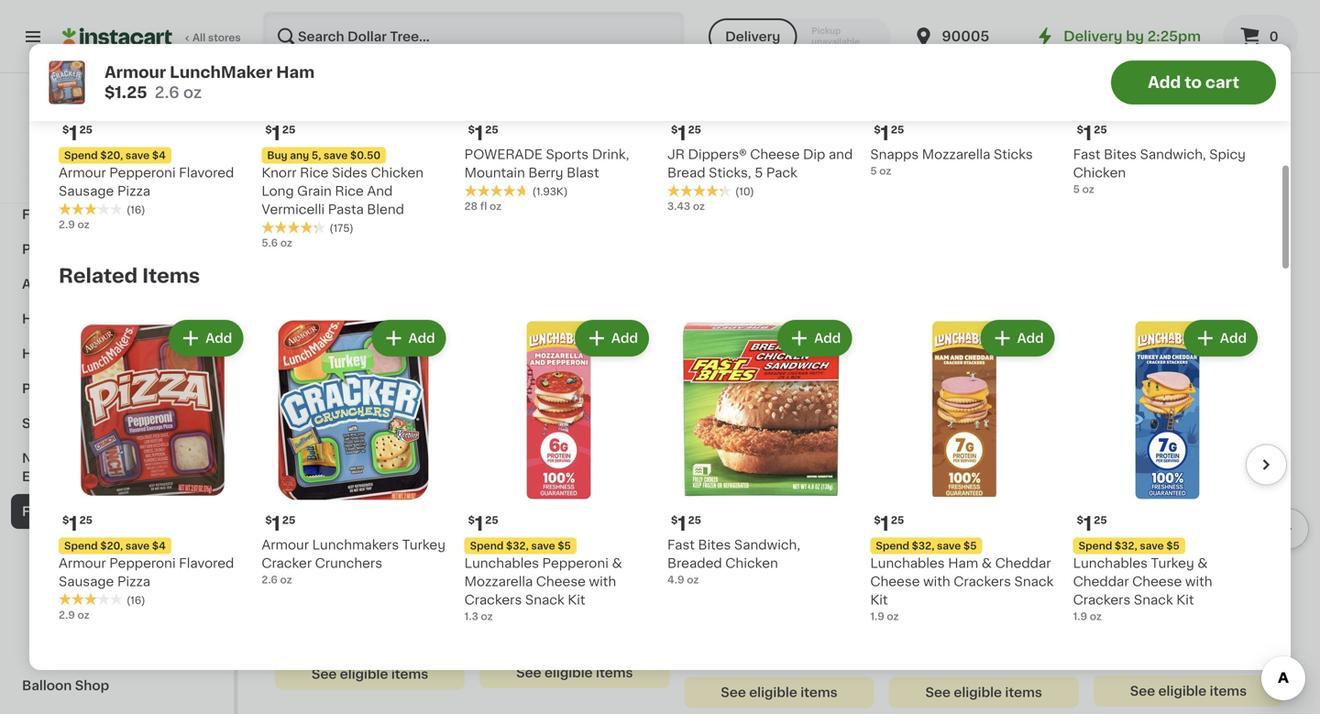 Task type: describe. For each thing, give the bounding box(es) containing it.
armour inside 'armour lunchmakers turkey cracker crunchers 2.6 oz'
[[262, 539, 309, 551]]

• sponsored: icee trolls image
[[275, 132, 1284, 258]]

0 vertical spatial 2.9 oz
[[59, 220, 90, 230]]

add button for lunchables turkey & cheddar cheese with crackers snack kit
[[1185, 322, 1256, 355]]

cart
[[1206, 75, 1240, 90]]

cheddar for the add button related to lunchables ham & cheddar cheese with crackers snack kit
[[995, 557, 1051, 570]]

delivery for delivery
[[725, 30, 781, 43]]

2 vertical spatial armour pepperoni flavored sausage pizza
[[1094, 607, 1269, 638]]

1 vertical spatial sausage
[[59, 575, 114, 588]]

add for armour lunchmakers turkey cracker crunchers
[[408, 332, 435, 345]]

3.43 oz
[[668, 201, 705, 211]]

2:25pm
[[1148, 30, 1201, 43]]

100%
[[47, 177, 75, 187]]

2 vertical spatial pizza
[[1152, 625, 1185, 638]]

vermicelli
[[262, 203, 325, 216]]

jr
[[668, 148, 685, 161]]

personal care
[[22, 243, 115, 256]]

delivery by 2:25pm link
[[1034, 26, 1201, 48]]

ham inside lunchables ham & cheddar cheese with crackers snack kit 1.9 oz
[[948, 557, 979, 570]]

refrigerated link
[[11, 529, 223, 564]]

with for the add button associated with lunchables pepperoni & mozzarella cheese with crackers snack kit
[[589, 575, 616, 588]]

garden
[[79, 313, 128, 326]]

frozen foods link
[[11, 494, 223, 529]]

kit for see eligible items 'button' associated with lunchables turkey & cheddar cheese with crackers snack kit
[[992, 643, 1010, 656]]

0 vertical spatial foods
[[376, 97, 463, 123]]

buy any 5, save $0.50
[[267, 150, 381, 161]]

2 vertical spatial frozen
[[33, 610, 76, 623]]

28 fl oz
[[465, 201, 502, 211]]

1.9 for the add button corresponding to lunchables turkey & cheddar cheese with crackers snack kit
[[1073, 612, 1088, 622]]

related
[[59, 266, 138, 286]]

oz inside fast bites sandwich, breaded chicken 4.9 oz
[[687, 575, 699, 585]]

1.9 for the add button related to lunchables ham & cheddar cheese with crackers snack kit
[[871, 612, 885, 622]]

chicken for fast bites sandwich, spicy chicken
[[1073, 166, 1126, 179]]

armour lunchmaker ham
[[480, 607, 643, 620]]

hardware
[[22, 173, 86, 186]]

drink
[[73, 208, 108, 221]]

dollar tree
[[81, 137, 153, 149]]

home & garden
[[22, 313, 128, 326]]

snack for the add button corresponding to lunchables turkey & cheddar cheese with crackers snack kit
[[1134, 594, 1173, 606]]

electronics
[[22, 85, 97, 98]]

100% satisfaction guarantee
[[47, 177, 194, 187]]

& inside home improvement & hardware
[[157, 155, 168, 168]]

kit for the add button associated with lunchables pepperoni & mozzarella cheese with crackers snack kit
[[568, 594, 585, 606]]

personal
[[22, 243, 80, 256]]

2 (16) from the top
[[127, 595, 145, 606]]

dippers®
[[688, 148, 747, 161]]

0 vertical spatial flavored
[[179, 166, 234, 179]]

balloon
[[22, 679, 72, 692]]

sales
[[22, 417, 58, 430]]

oz inside lunchables pepperoni & mozzarella cheese with crackers snack kit 1.3 oz
[[481, 612, 493, 622]]

spicy
[[1210, 148, 1246, 161]]

service type group
[[709, 18, 891, 55]]

party
[[125, 452, 161, 465]]

new year's eve party essentials link
[[11, 441, 223, 494]]

turkey for the add button corresponding to lunchables turkey & cheddar cheese with crackers snack kit
[[1151, 557, 1195, 570]]

eligible for lunchables turkey & cheddar cheese with crackers snack kit
[[954, 687, 1002, 699]]

see for lunchables turkey & cheddar cheese with crackers snack kit
[[926, 687, 951, 699]]

ice cream
[[33, 575, 99, 588]]

on sale now link
[[275, 313, 404, 335]]

oz inside the armour lunchmaker ham $1.25 2.6 oz
[[183, 85, 202, 100]]

everyday
[[55, 158, 104, 168]]

lunchables ham & cheddar cheese with crackers snack kit 1.9 oz
[[871, 557, 1054, 622]]

(175)
[[329, 223, 354, 233]]

5 inside fast bites sandwich, spicy chicken 5 oz
[[1073, 184, 1080, 194]]

cheese for the add button related to lunchables ham & cheddar cheese with crackers snack kit
[[871, 575, 920, 588]]

electronics link
[[11, 74, 223, 109]]

see eligible items button for armour lunchmaker ham
[[480, 658, 670, 689]]

fast bites sandwich, spicy chicken 5 oz
[[1073, 148, 1246, 194]]

5 inside snapps mozzarella sticks 5 oz
[[871, 166, 877, 176]]

sports
[[546, 148, 589, 161]]

oz inside snapps mozzarella sticks 5 oz
[[880, 166, 892, 176]]

spend $32, save $5 for ham
[[876, 541, 977, 551]]

0
[[1270, 30, 1279, 43]]

foods inside the "frozen foods" link
[[70, 505, 111, 518]]

1 vertical spatial rice
[[335, 185, 364, 198]]

everyday store prices link
[[55, 156, 179, 171]]

floral
[[22, 50, 59, 63]]

2.6 inside the armour lunchmaker ham $1.25 2.6 oz
[[155, 85, 179, 100]]

delivery for delivery by 2:25pm
[[1064, 30, 1123, 43]]

5 inside jr dippers® cheese dip and bread sticks, 5 pack
[[755, 166, 763, 179]]

0 vertical spatial armour pepperoni flavored sausage pizza
[[59, 166, 234, 198]]

and
[[367, 185, 393, 198]]

sticks
[[994, 148, 1033, 161]]

28
[[465, 201, 478, 211]]

tree
[[124, 137, 153, 149]]

1.3 inside lunchables pepperoni & mozzarella cheese with crackers snack kit 1.3 oz
[[465, 612, 479, 622]]

add button for lunchables ham & cheddar cheese with crackers snack kit
[[982, 322, 1053, 355]]

$32, for pepperoni
[[506, 541, 529, 551]]

1 horizontal spatial lunchables turkey & cheddar cheese with crackers snack kit 1.9 oz
[[1073, 557, 1213, 622]]

add button for armour pepperoni flavored sausage pizza
[[171, 322, 241, 355]]

new year's eve party essentials
[[22, 452, 161, 483]]

0 vertical spatial pizza
[[117, 185, 150, 198]]

lunchmaker for armour lunchmaker ham
[[530, 607, 610, 620]]

ham for armour lunchmaker ham $1.25 2.6 oz
[[276, 65, 315, 80]]

90005
[[942, 30, 990, 43]]

lunchables for the add button corresponding to lunchables turkey & cheddar cheese with crackers snack kit
[[1073, 557, 1148, 570]]

1 vertical spatial pizza
[[117, 575, 150, 588]]

$0.50
[[350, 150, 381, 161]]

spend $32, save $5 for pepperoni
[[470, 541, 571, 551]]

add for lunchables ham & cheddar cheese with crackers snack kit
[[1017, 332, 1044, 345]]

by
[[1126, 30, 1144, 43]]

snapps mozzarella sticks 5 oz
[[871, 148, 1033, 176]]

view more link
[[1202, 315, 1284, 333]]

mozzarella inside snapps mozzarella sticks 5 oz
[[922, 148, 991, 161]]

cheddar for the add button corresponding to lunchables turkey & cheddar cheese with crackers snack kit
[[1073, 575, 1129, 588]]

items
[[142, 266, 200, 286]]

home improvement & hardware link
[[11, 144, 223, 197]]

dip
[[803, 148, 826, 161]]

auto link
[[11, 267, 223, 302]]

add button for lunchables pepperoni & mozzarella cheese with crackers snack kit
[[577, 322, 647, 355]]

see eligible items button for armour pepperoni flavored sausage pizza
[[1094, 676, 1284, 707]]

0 vertical spatial sausage
[[59, 185, 114, 198]]

powerade sports drink, mountain berry blast
[[465, 148, 629, 179]]

dollar tree link
[[81, 95, 153, 152]]

grain
[[297, 185, 332, 198]]

health care link
[[11, 337, 223, 371]]

kit for the add button related to lunchables ham & cheddar cheese with crackers snack kit
[[871, 594, 888, 606]]

frozen link
[[11, 599, 223, 634]]

accessories
[[90, 120, 172, 133]]

lunchmaker for armour lunchmaker ham $1.25 2.6 oz
[[170, 65, 273, 80]]

$5 for turkey
[[1167, 541, 1180, 551]]

1 (16) from the top
[[127, 205, 145, 215]]

armour lunchmakers turkey cracker crunchers 2.6 oz
[[262, 539, 446, 585]]

blend
[[367, 203, 404, 216]]

2 vertical spatial flavored
[[1214, 607, 1269, 620]]

2.9 for armour pepperoni flavored sausage pizza's see eligible items 'button'
[[1094, 660, 1110, 670]]

any
[[290, 150, 309, 161]]

sales link
[[11, 406, 223, 441]]

home for home & garden
[[22, 313, 62, 326]]

add for fast bites sandwich, breaded chicken
[[814, 332, 841, 345]]

cheese for the add button associated with lunchables pepperoni & mozzarella cheese with crackers snack kit
[[536, 575, 586, 588]]

view more
[[1202, 318, 1271, 331]]

cracker
[[262, 557, 312, 570]]

1 vertical spatial armour pepperoni flavored sausage pizza
[[59, 557, 234, 588]]

$5 for pepperoni
[[558, 541, 571, 551]]

jr dippers® cheese dip and bread sticks, 5 pack
[[668, 148, 853, 179]]

lunchmakers
[[312, 539, 399, 551]]

dollar tree logo image
[[99, 95, 134, 130]]

0 vertical spatial 2.9
[[59, 220, 75, 230]]

pasta
[[328, 203, 364, 216]]

cream
[[56, 575, 99, 588]]

improvement
[[65, 155, 154, 168]]

balloon shop link
[[11, 668, 223, 703]]

balloon shop
[[22, 679, 109, 692]]



Task type: vqa. For each thing, say whether or not it's contained in the screenshot.
Prepared Foods link
no



Task type: locate. For each thing, give the bounding box(es) containing it.
cheese inside jr dippers® cheese dip and bread sticks, 5 pack
[[750, 148, 800, 161]]

ham inside the armour lunchmaker ham $1.25 2.6 oz
[[276, 65, 315, 80]]

chicken
[[371, 166, 424, 179], [1073, 166, 1126, 179], [726, 557, 778, 570]]

$5 for ham
[[964, 541, 977, 551]]

new
[[22, 452, 52, 465]]

0 horizontal spatial foods
[[70, 505, 111, 518]]

with inside lunchables ham & cheddar cheese with crackers snack kit 1.9 oz
[[923, 575, 951, 588]]

2 horizontal spatial 5
[[1073, 184, 1080, 194]]

★★★★★
[[668, 184, 732, 197], [668, 184, 732, 197], [465, 184, 529, 197], [465, 184, 529, 197], [59, 202, 123, 215], [59, 202, 123, 215], [262, 221, 326, 234], [262, 221, 326, 234], [59, 593, 123, 606], [59, 593, 123, 606]]

crackers inside lunchables ham & cheddar cheese with crackers snack kit 1.9 oz
[[954, 575, 1011, 588]]

see eligible items for lunchables turkey & cheddar cheese with crackers snack kit
[[926, 687, 1043, 699]]

1 $32, from the left
[[506, 541, 529, 551]]

2 vertical spatial 2.9
[[1094, 660, 1110, 670]]

see eligible items button
[[480, 658, 670, 689], [275, 659, 465, 690], [1094, 676, 1284, 707], [684, 677, 874, 709], [889, 677, 1079, 709]]

dollar
[[81, 137, 121, 149]]

frozen down the essentials
[[22, 505, 67, 518]]

2 vertical spatial sausage
[[1094, 625, 1149, 638]]

1 horizontal spatial mozzarella
[[922, 148, 991, 161]]

2.6 down cracker
[[262, 575, 278, 585]]

lunchables
[[465, 557, 539, 570], [871, 557, 945, 570], [1073, 557, 1148, 570], [889, 607, 964, 620]]

1 horizontal spatial 1.9
[[889, 661, 903, 671]]

$1.25
[[105, 85, 147, 100]]

1.3
[[465, 612, 479, 622], [684, 661, 698, 671]]

delivery by 2:25pm
[[1064, 30, 1201, 43]]

fast
[[1073, 148, 1101, 161], [668, 539, 695, 551]]

1 vertical spatial cheddar
[[1073, 575, 1129, 588]]

spend $32, save $5 for turkey
[[1079, 541, 1180, 551]]

0 vertical spatial fast
[[1073, 148, 1101, 161]]

0 vertical spatial lunchmaker
[[170, 65, 273, 80]]

1 horizontal spatial $32,
[[912, 541, 935, 551]]

care for personal care
[[83, 243, 115, 256]]

now
[[358, 315, 404, 334]]

0 horizontal spatial 1.9
[[871, 612, 885, 622]]

1 horizontal spatial sandwich,
[[1140, 148, 1206, 161]]

2 horizontal spatial 1.9
[[1073, 612, 1088, 622]]

frozen down the ice cream
[[33, 610, 76, 623]]

2 horizontal spatial spend $32, save $5
[[1079, 541, 1180, 551]]

0 vertical spatial cheddar
[[995, 557, 1051, 570]]

satisfaction
[[77, 177, 139, 187]]

all stores link
[[62, 11, 242, 62]]

1.3 left the armour lunchmaker ham
[[465, 612, 479, 622]]

fast inside fast bites sandwich, spicy chicken 5 oz
[[1073, 148, 1101, 161]]

product group
[[59, 316, 247, 623], [262, 316, 450, 587], [465, 316, 653, 624], [668, 316, 856, 587], [871, 316, 1059, 624], [1073, 316, 1262, 624], [275, 364, 465, 690], [480, 364, 670, 689], [684, 364, 874, 709], [889, 364, 1079, 709], [1094, 364, 1284, 707]]

fast up breaded on the right bottom of the page
[[668, 539, 695, 551]]

care for health care
[[69, 348, 101, 360]]

0 horizontal spatial delivery
[[725, 30, 781, 43]]

rice
[[300, 166, 329, 179], [335, 185, 364, 198]]

item carousel region
[[59, 0, 1287, 258], [33, 309, 1287, 639], [275, 357, 1309, 714]]

drink,
[[592, 148, 629, 161]]

$
[[62, 125, 69, 135], [671, 125, 678, 135], [265, 125, 272, 135], [468, 125, 475, 135], [874, 125, 881, 135], [1077, 125, 1084, 135], [62, 515, 69, 525], [671, 515, 678, 525], [265, 515, 272, 525], [468, 515, 475, 525], [874, 515, 881, 525], [1077, 515, 1084, 525], [279, 565, 285, 575], [688, 565, 695, 575], [483, 565, 490, 575], [893, 565, 899, 575], [1097, 565, 1104, 575]]

instacart logo image
[[62, 26, 172, 48]]

& inside lunchables pepperoni & mozzarella cheese with crackers snack kit 1.3 oz
[[612, 557, 622, 570]]

2 spend $32, save $5 from the left
[[876, 541, 977, 551]]

mozzarella inside lunchables pepperoni & mozzarella cheese with crackers snack kit 1.3 oz
[[465, 575, 533, 588]]

home up health
[[22, 313, 62, 326]]

0 vertical spatial mozzarella
[[922, 148, 991, 161]]

2.6 right $1.25 at the left of page
[[155, 85, 179, 100]]

frozen foods up refrigerated
[[22, 505, 111, 518]]

0 vertical spatial care
[[83, 243, 115, 256]]

lunchables inside lunchables ham & cheddar cheese with crackers snack kit 1.9 oz
[[871, 557, 945, 570]]

0 horizontal spatial cheddar
[[889, 625, 945, 638]]

refrigerated
[[33, 540, 114, 553]]

2 $5 from the left
[[964, 541, 977, 551]]

$5
[[558, 541, 571, 551], [964, 541, 977, 551], [1167, 541, 1180, 551]]

1 vertical spatial bites
[[698, 539, 731, 551]]

0 vertical spatial frozen foods
[[275, 97, 463, 123]]

1 vertical spatial 2.9
[[59, 610, 75, 620]]

fast right sticks
[[1073, 148, 1101, 161]]

0 horizontal spatial fast
[[668, 539, 695, 551]]

with inside lunchables pepperoni & mozzarella cheese with crackers snack kit 1.3 oz
[[589, 575, 616, 588]]

bites inside fast bites sandwich, breaded chicken 4.9 oz
[[698, 539, 731, 551]]

(1.93k)
[[532, 187, 568, 197]]

0 horizontal spatial ham
[[276, 65, 315, 80]]

long
[[262, 185, 294, 198]]

1
[[69, 124, 78, 143], [678, 124, 686, 143], [272, 124, 280, 143], [475, 124, 483, 143], [881, 124, 889, 143], [1084, 124, 1092, 143], [69, 514, 78, 534], [678, 514, 686, 534], [272, 514, 280, 534], [475, 514, 483, 534], [881, 514, 889, 534], [1084, 514, 1092, 534], [285, 564, 294, 583], [695, 564, 703, 583], [490, 564, 499, 583], [899, 564, 908, 583], [1104, 564, 1113, 583]]

sides
[[332, 166, 368, 179]]

crackers
[[954, 575, 1011, 588], [465, 594, 522, 606], [1073, 594, 1131, 606], [889, 643, 947, 656]]

chicken for fast bites sandwich, breaded chicken
[[726, 557, 778, 570]]

1 vertical spatial home
[[22, 313, 62, 326]]

(16) down 100% satisfaction guarantee
[[127, 205, 145, 215]]

1 horizontal spatial chicken
[[726, 557, 778, 570]]

1 vertical spatial 2.9 oz
[[59, 610, 90, 620]]

0 vertical spatial turkey
[[402, 539, 446, 551]]

ice
[[33, 575, 53, 588]]

mountain
[[465, 166, 525, 179]]

pepperoni inside lunchables pepperoni & mozzarella cheese with crackers snack kit 1.3 oz
[[542, 557, 609, 570]]

0 horizontal spatial lunchables turkey & cheddar cheese with crackers snack kit 1.9 oz
[[889, 607, 1028, 671]]

0 horizontal spatial lunchmaker
[[170, 65, 273, 80]]

chicken inside knorr rice sides chicken long grain rice and vermicelli pasta blend
[[371, 166, 424, 179]]

with for the add button related to lunchables ham & cheddar cheese with crackers snack kit
[[923, 575, 951, 588]]

2 horizontal spatial $5
[[1167, 541, 1180, 551]]

items for lunchables turkey & cheddar cheese with crackers snack kit
[[1005, 687, 1043, 699]]

sandwich, for spicy
[[1140, 148, 1206, 161]]

eligible for armour lunchmaker ham
[[545, 667, 593, 680]]

bites for fast bites sandwich, spicy chicken
[[1104, 148, 1137, 161]]

oz inside 'armour lunchmakers turkey cracker crunchers 2.6 oz'
[[280, 575, 292, 585]]

1 vertical spatial care
[[69, 348, 101, 360]]

see for armour pepperoni flavored sausage pizza
[[1130, 685, 1156, 698]]

lunchmaker inside the armour lunchmaker ham $1.25 2.6 oz
[[170, 65, 273, 80]]

1.3 down 4.9
[[684, 661, 698, 671]]

cheese inside lunchables ham & cheddar cheese with crackers snack kit 1.9 oz
[[871, 575, 920, 588]]

turkey inside 'armour lunchmakers turkey cracker crunchers 2.6 oz'
[[402, 539, 446, 551]]

1 vertical spatial 2.6
[[262, 575, 278, 585]]

2 $32, from the left
[[912, 541, 935, 551]]

1 horizontal spatial cheddar
[[995, 557, 1051, 570]]

1.9
[[871, 612, 885, 622], [1073, 612, 1088, 622], [889, 661, 903, 671]]

2 vertical spatial turkey
[[967, 607, 1010, 620]]

frozen foods up $0.50
[[275, 97, 463, 123]]

lunchables turkey & cheddar cheese with crackers snack kit 1.9 oz
[[1073, 557, 1213, 622], [889, 607, 1028, 671]]

delivery inside "link"
[[1064, 30, 1123, 43]]

apparel
[[22, 120, 74, 133]]

90005 button
[[913, 11, 1023, 62]]

armour
[[105, 65, 166, 80], [59, 166, 106, 179], [262, 539, 309, 551], [59, 557, 106, 570], [480, 607, 527, 620], [1094, 607, 1141, 620]]

essentials
[[22, 470, 90, 483]]

0 vertical spatial frozen
[[275, 97, 370, 123]]

crunchers
[[315, 557, 382, 570]]

1 horizontal spatial bites
[[1104, 148, 1137, 161]]

frozen up buy any 5, save $0.50
[[275, 97, 370, 123]]

snack inside lunchables ham & cheddar cheese with crackers snack kit 1.9 oz
[[1015, 575, 1054, 588]]

1 vertical spatial (16)
[[127, 595, 145, 606]]

cheese for the add button corresponding to lunchables turkey & cheddar cheese with crackers snack kit
[[1133, 575, 1182, 588]]

pets link
[[11, 371, 223, 406]]

0 horizontal spatial $32,
[[506, 541, 529, 551]]

fast for fast bites sandwich, spicy chicken
[[1073, 148, 1101, 161]]

snack for the add button related to lunchables ham & cheddar cheese with crackers snack kit
[[1015, 575, 1054, 588]]

and
[[829, 148, 853, 161]]

0 vertical spatial rice
[[300, 166, 329, 179]]

related items
[[59, 266, 200, 286]]

1 vertical spatial flavored
[[179, 557, 234, 570]]

0 horizontal spatial spend $32, save $5
[[470, 541, 571, 551]]

2.6
[[155, 85, 179, 100], [262, 575, 278, 585]]

3.43
[[668, 201, 691, 211]]

0 vertical spatial ham
[[276, 65, 315, 80]]

2.9 for the add button corresponding to armour pepperoni flavored sausage pizza
[[59, 610, 75, 620]]

0 vertical spatial bites
[[1104, 148, 1137, 161]]

add for lunchables pepperoni & mozzarella cheese with crackers snack kit
[[611, 332, 638, 345]]

kit inside lunchables pepperoni & mozzarella cheese with crackers snack kit 1.3 oz
[[568, 594, 585, 606]]

1 horizontal spatial turkey
[[967, 607, 1010, 620]]

2 horizontal spatial $32,
[[1115, 541, 1138, 551]]

& inside lunchables ham & cheddar cheese with crackers snack kit 1.9 oz
[[982, 557, 992, 570]]

foods
[[376, 97, 463, 123], [70, 505, 111, 518]]

items for armour lunchmaker ham
[[596, 667, 633, 680]]

5
[[871, 166, 877, 176], [755, 166, 763, 179], [1073, 184, 1080, 194]]

kit
[[568, 594, 585, 606], [871, 594, 888, 606], [1177, 594, 1194, 606], [992, 643, 1010, 656]]

sandwich, for breaded
[[734, 539, 801, 551]]

crackers inside lunchables pepperoni & mozzarella cheese with crackers snack kit 1.3 oz
[[465, 594, 522, 606]]

lunchables inside lunchables pepperoni & mozzarella cheese with crackers snack kit 1.3 oz
[[465, 557, 539, 570]]

2 vertical spatial ham
[[613, 607, 643, 620]]

2.6 inside 'armour lunchmakers turkey cracker crunchers 2.6 oz'
[[262, 575, 278, 585]]

2 vertical spatial 2.9 oz
[[1094, 660, 1125, 670]]

1 vertical spatial frozen
[[22, 505, 67, 518]]

sandwich, inside fast bites sandwich, spicy chicken 5 oz
[[1140, 148, 1206, 161]]

(16) down refrigerated link at the left of the page
[[127, 595, 145, 606]]

oz inside fast bites sandwich, spicy chicken 5 oz
[[1083, 184, 1095, 194]]

$20,
[[100, 150, 123, 161], [100, 541, 123, 551], [521, 591, 544, 601], [1135, 591, 1158, 601]]

lunchables for the add button related to lunchables ham & cheddar cheese with crackers snack kit
[[871, 557, 945, 570]]

1 $5 from the left
[[558, 541, 571, 551]]

to
[[1185, 75, 1202, 90]]

1 horizontal spatial 1.3
[[684, 661, 698, 671]]

personal care link
[[11, 232, 223, 267]]

1 horizontal spatial fast
[[1073, 148, 1101, 161]]

care up the related
[[83, 243, 115, 256]]

(10)
[[735, 187, 754, 197]]

1 vertical spatial lunchmaker
[[530, 607, 610, 620]]

home inside home & garden link
[[22, 313, 62, 326]]

0 horizontal spatial chicken
[[371, 166, 424, 179]]

0 vertical spatial 2.6
[[155, 85, 179, 100]]

knorr rice sides chicken long grain rice and vermicelli pasta blend
[[262, 166, 424, 216]]

mozzarella up the armour lunchmaker ham
[[465, 575, 533, 588]]

0 horizontal spatial sandwich,
[[734, 539, 801, 551]]

1 home from the top
[[22, 155, 62, 168]]

foods up $0.50
[[376, 97, 463, 123]]

kit for the add button corresponding to lunchables turkey & cheddar cheese with crackers snack kit
[[1177, 594, 1194, 606]]

spend $20, save $4
[[64, 150, 166, 161], [64, 541, 166, 551], [485, 591, 587, 601], [1099, 591, 1201, 601]]

view
[[1202, 318, 1234, 331]]

0 horizontal spatial 1.3
[[465, 612, 479, 622]]

items for armour pepperoni flavored sausage pizza
[[1210, 685, 1247, 698]]

0 horizontal spatial 2.6
[[155, 85, 179, 100]]

1 horizontal spatial spend $32, save $5
[[876, 541, 977, 551]]

eligible for armour pepperoni flavored sausage pizza
[[1159, 685, 1207, 698]]

care inside 'link'
[[83, 243, 115, 256]]

see eligible items for armour lunchmaker ham
[[516, 667, 633, 680]]

0 button
[[1223, 15, 1298, 59]]

3 $5 from the left
[[1167, 541, 1180, 551]]

pepperoni
[[109, 166, 176, 179], [109, 557, 176, 570], [542, 557, 609, 570], [1144, 607, 1211, 620]]

crackers for the add button related to lunchables ham & cheddar cheese with crackers snack kit
[[954, 575, 1011, 588]]

pack
[[766, 166, 798, 179]]

rice down sides
[[335, 185, 364, 198]]

everyday store prices
[[55, 158, 168, 168]]

1.9 inside lunchables ham & cheddar cheese with crackers snack kit 1.9 oz
[[871, 612, 885, 622]]

home improvement & hardware
[[22, 155, 168, 186]]

(16)
[[127, 205, 145, 215], [127, 595, 145, 606]]

1 horizontal spatial foods
[[376, 97, 463, 123]]

crackers for the add button corresponding to lunchables turkey & cheddar cheese with crackers snack kit
[[1073, 594, 1131, 606]]

$32,
[[506, 541, 529, 551], [912, 541, 935, 551], [1115, 541, 1138, 551]]

ham for armour lunchmaker ham
[[613, 607, 643, 620]]

1 vertical spatial frozen foods
[[22, 505, 111, 518]]

2.9 oz
[[59, 220, 90, 230], [59, 610, 90, 620], [1094, 660, 1125, 670]]

store
[[106, 158, 133, 168]]

0 vertical spatial 1.3
[[465, 612, 479, 622]]

year's
[[55, 452, 95, 465]]

delivery inside button
[[725, 30, 781, 43]]

$4
[[152, 150, 166, 161], [152, 541, 166, 551], [573, 591, 587, 601], [1187, 591, 1201, 601]]

fast inside fast bites sandwich, breaded chicken 4.9 oz
[[668, 539, 695, 551]]

delivery button
[[709, 18, 797, 55]]

sticks,
[[709, 166, 752, 179]]

add button for fast bites sandwich, breaded chicken
[[780, 322, 850, 355]]

rice down 5,
[[300, 166, 329, 179]]

lunchables for the add button associated with lunchables pepperoni & mozzarella cheese with crackers snack kit
[[465, 557, 539, 570]]

1 vertical spatial mozzarella
[[465, 575, 533, 588]]

cheddar
[[995, 557, 1051, 570], [1073, 575, 1129, 588], [889, 625, 945, 638]]

care
[[83, 243, 115, 256], [69, 348, 101, 360]]

floral link
[[11, 39, 223, 74]]

turkey for see eligible items 'button' associated with lunchables turkey & cheddar cheese with crackers snack kit
[[967, 607, 1010, 620]]

1 horizontal spatial ham
[[613, 607, 643, 620]]

home for home improvement & hardware
[[22, 155, 62, 168]]

home up the hardware
[[22, 155, 62, 168]]

0 horizontal spatial rice
[[300, 166, 329, 179]]

2 horizontal spatial chicken
[[1073, 166, 1126, 179]]

fl
[[480, 201, 487, 211]]

fast bites sandwich, breaded chicken 4.9 oz
[[668, 539, 801, 585]]

armour inside the armour lunchmaker ham $1.25 2.6 oz
[[105, 65, 166, 80]]

0 horizontal spatial 5
[[755, 166, 763, 179]]

0 horizontal spatial bites
[[698, 539, 731, 551]]

0 vertical spatial home
[[22, 155, 62, 168]]

add to cart
[[1148, 75, 1240, 90]]

fast for fast bites sandwich, breaded chicken
[[668, 539, 695, 551]]

1 vertical spatial fast
[[668, 539, 695, 551]]

1 vertical spatial ham
[[948, 557, 979, 570]]

with for the add button corresponding to lunchables turkey & cheddar cheese with crackers snack kit
[[1186, 575, 1213, 588]]

1 vertical spatial 1.3
[[684, 661, 698, 671]]

apparel & accessories link
[[11, 109, 223, 144]]

bites inside fast bites sandwich, spicy chicken 5 oz
[[1104, 148, 1137, 161]]

see eligible items for armour pepperoni flavored sausage pizza
[[1130, 685, 1247, 698]]

kit inside lunchables ham & cheddar cheese with crackers snack kit 1.9 oz
[[871, 594, 888, 606]]

2 horizontal spatial ham
[[948, 557, 979, 570]]

chicken inside fast bites sandwich, breaded chicken 4.9 oz
[[726, 557, 778, 570]]

0 horizontal spatial frozen foods
[[22, 505, 111, 518]]

sandwich, inside fast bites sandwich, breaded chicken 4.9 oz
[[734, 539, 801, 551]]

foods up refrigerated
[[70, 505, 111, 518]]

3 spend $32, save $5 from the left
[[1079, 541, 1180, 551]]

0 horizontal spatial mozzarella
[[465, 575, 533, 588]]

1 spend $32, save $5 from the left
[[470, 541, 571, 551]]

snack inside lunchables pepperoni & mozzarella cheese with crackers snack kit 1.3 oz
[[525, 594, 565, 606]]

1 horizontal spatial delivery
[[1064, 30, 1123, 43]]

1 vertical spatial foods
[[70, 505, 111, 518]]

see eligible items
[[516, 667, 633, 680], [312, 668, 428, 681], [1130, 685, 1247, 698], [721, 687, 838, 699], [926, 687, 1043, 699]]

2 horizontal spatial cheddar
[[1073, 575, 1129, 588]]

add button for armour lunchmakers turkey cracker crunchers
[[374, 322, 444, 355]]

more
[[1237, 318, 1271, 331]]

see eligible items button for lunchables turkey & cheddar cheese with crackers snack kit
[[889, 677, 1079, 709]]

cheese
[[750, 148, 800, 161], [536, 575, 586, 588], [871, 575, 920, 588], [1133, 575, 1182, 588], [948, 625, 998, 638]]

cheese inside lunchables pepperoni & mozzarella cheese with crackers snack kit 1.3 oz
[[536, 575, 586, 588]]

sausage
[[59, 185, 114, 198], [59, 575, 114, 588], [1094, 625, 1149, 638]]

mozzarella left sticks
[[922, 148, 991, 161]]

2 home from the top
[[22, 313, 62, 326]]

add button
[[171, 322, 241, 355], [374, 322, 444, 355], [577, 322, 647, 355], [780, 322, 850, 355], [982, 322, 1053, 355], [1185, 322, 1256, 355], [389, 370, 460, 403], [798, 370, 869, 403]]

add for armour pepperoni flavored sausage pizza
[[205, 332, 232, 345]]

1 horizontal spatial frozen foods
[[275, 97, 463, 123]]

cheddar inside lunchables ham & cheddar cheese with crackers snack kit 1.9 oz
[[995, 557, 1051, 570]]

bites for fast bites sandwich, breaded chicken
[[698, 539, 731, 551]]

turkey
[[402, 539, 446, 551], [1151, 557, 1195, 570], [967, 607, 1010, 620]]

5.6
[[262, 238, 278, 248]]

add for lunchables turkey & cheddar cheese with crackers snack kit
[[1220, 332, 1247, 345]]

2.9
[[59, 220, 75, 230], [59, 610, 75, 620], [1094, 660, 1110, 670]]

None search field
[[262, 11, 685, 62]]

1 horizontal spatial rice
[[335, 185, 364, 198]]

0 vertical spatial (16)
[[127, 205, 145, 215]]

care down home & garden
[[69, 348, 101, 360]]

crackers for the add button associated with lunchables pepperoni & mozzarella cheese with crackers snack kit
[[465, 594, 522, 606]]

knorr
[[262, 166, 297, 179]]

armour pepperoni flavored sausage pizza
[[59, 166, 234, 198], [59, 557, 234, 588], [1094, 607, 1269, 638]]

0 vertical spatial sandwich,
[[1140, 148, 1206, 161]]

3 $32, from the left
[[1115, 541, 1138, 551]]

0 horizontal spatial $5
[[558, 541, 571, 551]]

chicken inside fast bites sandwich, spicy chicken 5 oz
[[1073, 166, 1126, 179]]

home inside home improvement & hardware
[[22, 155, 62, 168]]

see for armour lunchmaker ham
[[516, 667, 542, 680]]

1 horizontal spatial $5
[[964, 541, 977, 551]]

1 horizontal spatial 5
[[871, 166, 877, 176]]

oz inside lunchables ham & cheddar cheese with crackers snack kit 1.9 oz
[[887, 612, 899, 622]]

ice cream link
[[11, 564, 223, 599]]

stores
[[208, 33, 241, 43]]

2 vertical spatial cheddar
[[889, 625, 945, 638]]

$32, for ham
[[912, 541, 935, 551]]

0 horizontal spatial turkey
[[402, 539, 446, 551]]

$32, for turkey
[[1115, 541, 1138, 551]]

snack for the add button associated with lunchables pepperoni & mozzarella cheese with crackers snack kit
[[525, 594, 565, 606]]

spend
[[64, 150, 98, 161], [64, 541, 98, 551], [470, 541, 504, 551], [876, 541, 910, 551], [1079, 541, 1113, 551], [485, 591, 519, 601], [1099, 591, 1133, 601]]



